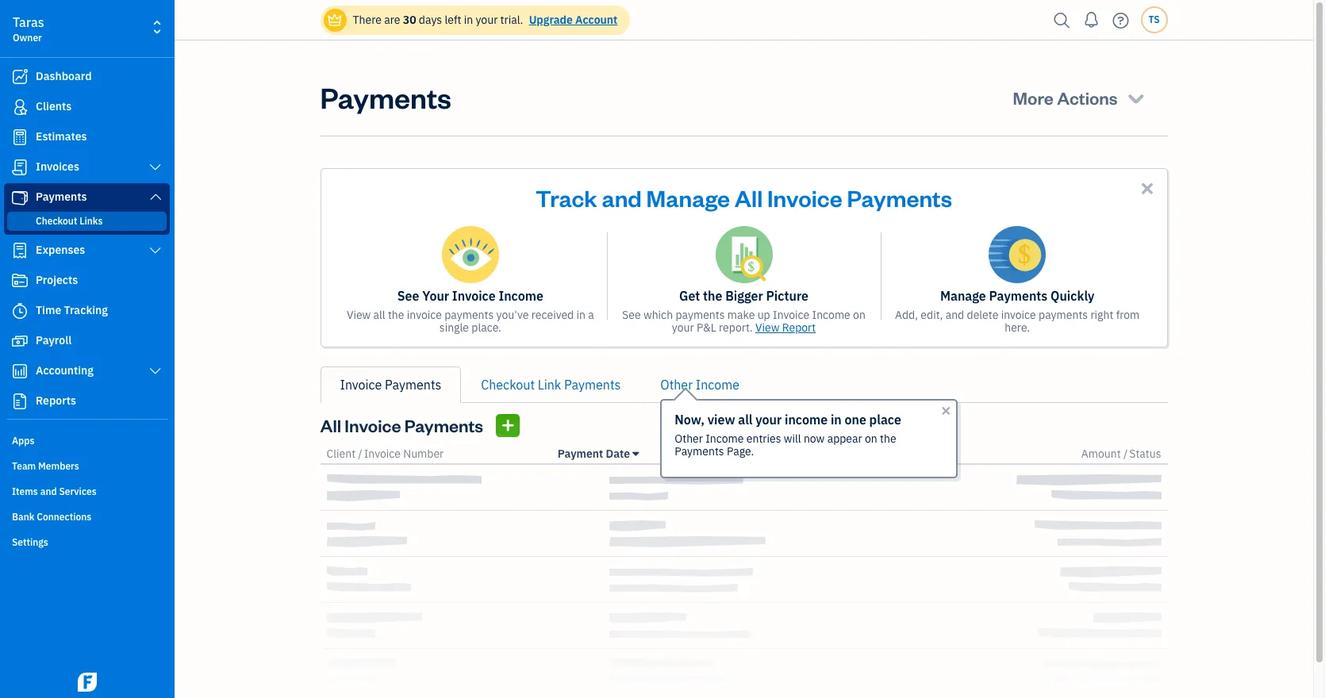 Task type: describe. For each thing, give the bounding box(es) containing it.
estimate image
[[10, 129, 29, 145]]

now
[[804, 432, 825, 446]]

report image
[[10, 394, 29, 410]]

other income
[[661, 377, 740, 393]]

one
[[845, 412, 867, 428]]

upgrade
[[529, 13, 573, 27]]

money image
[[10, 333, 29, 349]]

manage inside manage payments quickly add, edit, and delete invoice payments right from here.
[[941, 288, 987, 304]]

picture
[[767, 288, 809, 304]]

right
[[1091, 308, 1114, 322]]

search image
[[1050, 8, 1075, 32]]

your
[[423, 288, 449, 304]]

from
[[1117, 308, 1140, 322]]

payments inside the see which payments make up invoice income on your p&l report.
[[676, 308, 725, 322]]

payments for income
[[445, 308, 494, 322]]

edit,
[[921, 308, 944, 322]]

single
[[440, 321, 469, 335]]

page.
[[727, 445, 755, 459]]

time tracking
[[36, 303, 108, 318]]

items and services
[[12, 486, 97, 498]]

invoice inside the see your invoice income view all the invoice payments you've received in a single place.
[[452, 288, 496, 304]]

project image
[[10, 273, 29, 289]]

0 horizontal spatial close image
[[940, 405, 953, 418]]

taras owner
[[13, 14, 44, 44]]

see your invoice income view all the invoice payments you've received in a single place.
[[347, 288, 595, 335]]

there are 30 days left in your trial. upgrade account
[[353, 13, 618, 27]]

checkout for checkout links
[[36, 215, 77, 227]]

tracking
[[64, 303, 108, 318]]

now, view all your income in one place other income entries will now appear on the payments page.
[[675, 412, 902, 459]]

ts button
[[1141, 6, 1168, 33]]

dashboard image
[[10, 69, 29, 85]]

income
[[785, 412, 828, 428]]

chevron large down image for expenses
[[148, 245, 163, 257]]

payment image
[[10, 190, 29, 206]]

/ for internal
[[739, 447, 743, 461]]

notes
[[787, 447, 817, 461]]

see your invoice income image
[[442, 226, 499, 283]]

reports link
[[4, 387, 170, 416]]

are
[[384, 13, 401, 27]]

payment
[[558, 447, 604, 461]]

taras
[[13, 14, 44, 30]]

estimates
[[36, 129, 87, 144]]

which
[[644, 308, 673, 322]]

team members
[[12, 461, 79, 472]]

caretdown image
[[633, 448, 639, 461]]

bank connections
[[12, 511, 92, 523]]

links
[[80, 215, 103, 227]]

chart image
[[10, 364, 29, 380]]

clients link
[[4, 93, 170, 121]]

all inside the see your invoice income view all the invoice payments you've received in a single place.
[[374, 308, 386, 322]]

time
[[36, 303, 61, 318]]

invoice payments
[[340, 377, 442, 393]]

internal
[[745, 447, 785, 461]]

invoice image
[[10, 160, 29, 175]]

team members link
[[4, 454, 170, 478]]

and for services
[[40, 486, 57, 498]]

checkout link payments link
[[462, 367, 641, 403]]

client image
[[10, 99, 29, 115]]

dashboard link
[[4, 63, 170, 91]]

track
[[536, 183, 598, 213]]

number
[[404, 447, 444, 461]]

in for now,
[[831, 412, 842, 428]]

see which payments make up invoice income on your p&l report.
[[623, 308, 866, 335]]

see for your
[[398, 288, 420, 304]]

view
[[708, 412, 736, 428]]

here.
[[1005, 321, 1031, 335]]

bigger
[[726, 288, 764, 304]]

entries
[[747, 432, 782, 446]]

checkout links link
[[7, 212, 167, 231]]

chevron large down image for payments
[[148, 191, 163, 203]]

settings
[[12, 537, 48, 549]]

payments inside now, view all your income in one place other income entries will now appear on the payments page.
[[675, 445, 725, 459]]

report
[[783, 321, 816, 335]]

income inside the see your invoice income view all the invoice payments you've received in a single place.
[[499, 288, 544, 304]]

type
[[712, 447, 736, 461]]

bank connections link
[[4, 505, 170, 529]]

view inside the see your invoice income view all the invoice payments you've received in a single place.
[[347, 308, 371, 322]]

checkout links
[[36, 215, 103, 227]]

link
[[538, 377, 562, 393]]

place
[[870, 412, 902, 428]]

other inside other income link
[[661, 377, 693, 393]]

actions
[[1058, 87, 1118, 109]]

get
[[680, 288, 701, 304]]

other income link
[[641, 367, 760, 403]]

report.
[[719, 321, 753, 335]]

/ for invoice
[[358, 447, 363, 461]]

payroll
[[36, 333, 72, 348]]

/ for status
[[1124, 447, 1128, 461]]

appear
[[828, 432, 863, 446]]

projects
[[36, 273, 78, 287]]

0 horizontal spatial your
[[476, 13, 498, 27]]

apps link
[[4, 429, 170, 453]]

days
[[419, 13, 442, 27]]

expenses
[[36, 243, 85, 257]]

now,
[[675, 412, 705, 428]]

accounting
[[36, 364, 94, 378]]

income inside now, view all your income in one place other income entries will now appear on the payments page.
[[706, 432, 744, 446]]

amount button
[[1082, 447, 1122, 461]]



Task type: locate. For each thing, give the bounding box(es) containing it.
time tracking link
[[4, 297, 170, 326]]

chevron large down image down 'checkout links' link
[[148, 245, 163, 257]]

0 horizontal spatial payments
[[445, 308, 494, 322]]

1 horizontal spatial all
[[739, 412, 753, 428]]

clients
[[36, 99, 72, 114]]

trial.
[[501, 13, 524, 27]]

2 horizontal spatial in
[[831, 412, 842, 428]]

1 vertical spatial in
[[577, 308, 586, 322]]

bank
[[12, 511, 35, 523]]

your inside the see which payments make up invoice income on your p&l report.
[[672, 321, 694, 335]]

1 horizontal spatial view
[[756, 321, 780, 335]]

members
[[38, 461, 79, 472]]

0 horizontal spatial and
[[40, 486, 57, 498]]

payments down quickly at the right top of the page
[[1039, 308, 1089, 322]]

1 horizontal spatial checkout
[[481, 377, 535, 393]]

income
[[499, 288, 544, 304], [813, 308, 851, 322], [696, 377, 740, 393], [706, 432, 744, 446]]

and right items
[[40, 486, 57, 498]]

quickly
[[1051, 288, 1095, 304]]

payments link
[[4, 183, 170, 212]]

1 vertical spatial checkout
[[481, 377, 535, 393]]

get the bigger picture image
[[716, 226, 773, 283]]

1 horizontal spatial invoice
[[1002, 308, 1037, 322]]

you've
[[497, 308, 529, 322]]

more actions
[[1014, 87, 1118, 109]]

timer image
[[10, 303, 29, 319]]

make
[[728, 308, 755, 322]]

and
[[602, 183, 642, 213], [946, 308, 965, 322], [40, 486, 57, 498]]

on down place
[[865, 432, 878, 446]]

crown image
[[327, 12, 343, 28]]

owner
[[13, 32, 42, 44]]

type button
[[712, 447, 736, 461]]

1 vertical spatial close image
[[940, 405, 953, 418]]

see for which
[[623, 308, 641, 322]]

2 horizontal spatial and
[[946, 308, 965, 322]]

2 vertical spatial in
[[831, 412, 842, 428]]

all
[[374, 308, 386, 322], [739, 412, 753, 428]]

your
[[476, 13, 498, 27], [672, 321, 694, 335], [756, 412, 782, 428]]

1 vertical spatial on
[[865, 432, 878, 446]]

2 horizontal spatial the
[[881, 432, 897, 446]]

and for manage
[[602, 183, 642, 213]]

reports
[[36, 394, 76, 408]]

/ right client
[[358, 447, 363, 461]]

add a new payment image
[[501, 416, 516, 435]]

2 payments from the left
[[676, 308, 725, 322]]

payments inside main element
[[36, 190, 87, 204]]

payments inside manage payments quickly add, edit, and delete invoice payments right from here.
[[1039, 308, 1089, 322]]

income inside the see which payments make up invoice income on your p&l report.
[[813, 308, 851, 322]]

chevron large down image inside expenses link
[[148, 245, 163, 257]]

connections
[[37, 511, 92, 523]]

add,
[[896, 308, 919, 322]]

chevron large down image inside payments link
[[148, 191, 163, 203]]

see inside the see your invoice income view all the invoice payments you've received in a single place.
[[398, 288, 420, 304]]

0 vertical spatial all
[[374, 308, 386, 322]]

invoice inside the see your invoice income view all the invoice payments you've received in a single place.
[[407, 308, 442, 322]]

see inside the see which payments make up invoice income on your p&l report.
[[623, 308, 641, 322]]

view up invoice payments
[[347, 308, 371, 322]]

1 / from the left
[[358, 447, 363, 461]]

and inside manage payments quickly add, edit, and delete invoice payments right from here.
[[946, 308, 965, 322]]

your up entries
[[756, 412, 782, 428]]

on inside now, view all your income in one place other income entries will now appear on the payments page.
[[865, 432, 878, 446]]

1 horizontal spatial the
[[704, 288, 723, 304]]

settings link
[[4, 530, 170, 554]]

delete
[[967, 308, 999, 322]]

view right make
[[756, 321, 780, 335]]

chevrondown image
[[1126, 87, 1148, 109]]

other inside now, view all your income in one place other income entries will now appear on the payments page.
[[675, 432, 703, 446]]

checkout
[[36, 215, 77, 227], [481, 377, 535, 393]]

other up now,
[[661, 377, 693, 393]]

other down now,
[[675, 432, 703, 446]]

left
[[445, 13, 462, 27]]

1 vertical spatial your
[[672, 321, 694, 335]]

invoice for your
[[407, 308, 442, 322]]

chevron large down image up 'checkout links' link
[[148, 191, 163, 203]]

/ right type button
[[739, 447, 743, 461]]

1 invoice from the left
[[407, 308, 442, 322]]

p&l
[[697, 321, 717, 335]]

2 invoice from the left
[[1002, 308, 1037, 322]]

chevron large down image for invoices
[[148, 161, 163, 174]]

2 horizontal spatial payments
[[1039, 308, 1089, 322]]

2 horizontal spatial /
[[1124, 447, 1128, 461]]

see
[[398, 288, 420, 304], [623, 308, 641, 322]]

0 horizontal spatial /
[[358, 447, 363, 461]]

notifications image
[[1079, 4, 1105, 36]]

chevron large down image inside invoices "link"
[[148, 161, 163, 174]]

get the bigger picture
[[680, 288, 809, 304]]

payments for add,
[[1039, 308, 1089, 322]]

chevron large down image up payments link
[[148, 161, 163, 174]]

payroll link
[[4, 327, 170, 356]]

1 horizontal spatial all
[[735, 183, 763, 213]]

and right "track"
[[602, 183, 642, 213]]

1 vertical spatial the
[[388, 308, 405, 322]]

more actions button
[[999, 79, 1162, 117]]

projects link
[[4, 267, 170, 295]]

payments down your
[[445, 308, 494, 322]]

1 horizontal spatial payments
[[676, 308, 725, 322]]

2 vertical spatial the
[[881, 432, 897, 446]]

1 payments from the left
[[445, 308, 494, 322]]

payments down the 'get'
[[676, 308, 725, 322]]

account
[[576, 13, 618, 27]]

payment date
[[558, 447, 630, 461]]

type / internal notes
[[712, 447, 817, 461]]

ts
[[1149, 13, 1160, 25]]

main element
[[0, 0, 214, 699]]

1 vertical spatial see
[[623, 308, 641, 322]]

1 horizontal spatial /
[[739, 447, 743, 461]]

team
[[12, 461, 36, 472]]

invoice inside the see which payments make up invoice income on your p&l report.
[[773, 308, 810, 322]]

0 vertical spatial in
[[464, 13, 473, 27]]

amount / status
[[1082, 447, 1162, 461]]

0 vertical spatial and
[[602, 183, 642, 213]]

2 / from the left
[[739, 447, 743, 461]]

other
[[661, 377, 693, 393], [675, 432, 703, 446]]

on inside the see which payments make up invoice income on your p&l report.
[[854, 308, 866, 322]]

income right up
[[813, 308, 851, 322]]

payment date button
[[558, 447, 639, 461]]

view report
[[756, 321, 816, 335]]

on left add,
[[854, 308, 866, 322]]

0 horizontal spatial manage
[[647, 183, 731, 213]]

0 horizontal spatial all
[[320, 414, 341, 437]]

the left the single in the top of the page
[[388, 308, 405, 322]]

checkout link payments
[[481, 377, 621, 393]]

chevron large down image
[[148, 161, 163, 174], [148, 245, 163, 257]]

all invoice payments
[[320, 414, 484, 437]]

expense image
[[10, 243, 29, 259]]

chevron large down image down payroll link at left
[[148, 365, 163, 378]]

chevron large down image for accounting
[[148, 365, 163, 378]]

payments
[[320, 79, 452, 116], [848, 183, 953, 213], [36, 190, 87, 204], [990, 288, 1048, 304], [385, 377, 442, 393], [565, 377, 621, 393], [405, 414, 484, 437], [675, 445, 725, 459]]

all up invoice payments
[[374, 308, 386, 322]]

accounting link
[[4, 357, 170, 386]]

0 vertical spatial see
[[398, 288, 420, 304]]

all right the view
[[739, 412, 753, 428]]

1 vertical spatial and
[[946, 308, 965, 322]]

0 vertical spatial your
[[476, 13, 498, 27]]

0 horizontal spatial checkout
[[36, 215, 77, 227]]

1 vertical spatial chevron large down image
[[148, 245, 163, 257]]

in right left
[[464, 13, 473, 27]]

invoice inside manage payments quickly add, edit, and delete invoice payments right from here.
[[1002, 308, 1037, 322]]

place.
[[472, 321, 502, 335]]

2 vertical spatial your
[[756, 412, 782, 428]]

all inside now, view all your income in one place other income entries will now appear on the payments page.
[[739, 412, 753, 428]]

up
[[758, 308, 771, 322]]

date
[[606, 447, 630, 461]]

apps
[[12, 435, 35, 447]]

1 vertical spatial all
[[739, 412, 753, 428]]

1 horizontal spatial manage
[[941, 288, 987, 304]]

see left which
[[623, 308, 641, 322]]

1 vertical spatial manage
[[941, 288, 987, 304]]

0 horizontal spatial in
[[464, 13, 473, 27]]

2 chevron large down image from the top
[[148, 365, 163, 378]]

1 vertical spatial all
[[320, 414, 341, 437]]

your left trial.
[[476, 13, 498, 27]]

invoice payments link
[[320, 367, 462, 403]]

the inside the see your invoice income view all the invoice payments you've received in a single place.
[[388, 308, 405, 322]]

checkout inside main element
[[36, 215, 77, 227]]

1 horizontal spatial your
[[672, 321, 694, 335]]

0 horizontal spatial invoice
[[407, 308, 442, 322]]

invoice right delete
[[1002, 308, 1037, 322]]

upgrade account link
[[526, 13, 618, 27]]

invoices link
[[4, 153, 170, 182]]

checkout up add a new payment icon
[[481, 377, 535, 393]]

1 vertical spatial chevron large down image
[[148, 365, 163, 378]]

0 horizontal spatial see
[[398, 288, 420, 304]]

and right edit,
[[946, 308, 965, 322]]

1 vertical spatial other
[[675, 432, 703, 446]]

3 payments from the left
[[1039, 308, 1089, 322]]

invoices
[[36, 160, 79, 174]]

your left p&l
[[672, 321, 694, 335]]

0 vertical spatial other
[[661, 377, 693, 393]]

in inside now, view all your income in one place other income entries will now appear on the payments page.
[[831, 412, 842, 428]]

go to help image
[[1109, 8, 1134, 32]]

checkout up 'expenses' at the top left of the page
[[36, 215, 77, 227]]

/
[[358, 447, 363, 461], [739, 447, 743, 461], [1124, 447, 1128, 461]]

2 horizontal spatial your
[[756, 412, 782, 428]]

the down place
[[881, 432, 897, 446]]

in for there
[[464, 13, 473, 27]]

invoice down your
[[407, 308, 442, 322]]

dashboard
[[36, 69, 92, 83]]

the right the 'get'
[[704, 288, 723, 304]]

close image
[[1139, 179, 1157, 198], [940, 405, 953, 418]]

payments inside manage payments quickly add, edit, and delete invoice payments right from here.
[[990, 288, 1048, 304]]

0 vertical spatial chevron large down image
[[148, 161, 163, 174]]

0 vertical spatial checkout
[[36, 215, 77, 227]]

amount
[[1082, 447, 1122, 461]]

income up the view
[[696, 377, 740, 393]]

all up get the bigger picture
[[735, 183, 763, 213]]

a
[[589, 308, 595, 322]]

invoice
[[407, 308, 442, 322], [1002, 308, 1037, 322]]

see left your
[[398, 288, 420, 304]]

0 vertical spatial all
[[735, 183, 763, 213]]

2 chevron large down image from the top
[[148, 245, 163, 257]]

1 horizontal spatial see
[[623, 308, 641, 322]]

payments inside the see your invoice income view all the invoice payments you've received in a single place.
[[445, 308, 494, 322]]

in left the a
[[577, 308, 586, 322]]

checkout for checkout link payments
[[481, 377, 535, 393]]

will
[[784, 432, 802, 446]]

0 vertical spatial the
[[704, 288, 723, 304]]

1 chevron large down image from the top
[[148, 191, 163, 203]]

0 vertical spatial manage
[[647, 183, 731, 213]]

1 chevron large down image from the top
[[148, 161, 163, 174]]

and inside main element
[[40, 486, 57, 498]]

income up type button
[[706, 432, 744, 446]]

manage payments quickly add, edit, and delete invoice payments right from here.
[[896, 288, 1140, 335]]

there
[[353, 13, 382, 27]]

income up you've
[[499, 288, 544, 304]]

more
[[1014, 87, 1054, 109]]

1 horizontal spatial and
[[602, 183, 642, 213]]

chevron large down image inside accounting link
[[148, 365, 163, 378]]

client / invoice number
[[327, 447, 444, 461]]

all up client
[[320, 414, 341, 437]]

2 vertical spatial and
[[40, 486, 57, 498]]

1 horizontal spatial close image
[[1139, 179, 1157, 198]]

1 horizontal spatial in
[[577, 308, 586, 322]]

/ left status
[[1124, 447, 1128, 461]]

payments
[[445, 308, 494, 322], [676, 308, 725, 322], [1039, 308, 1089, 322]]

expenses link
[[4, 237, 170, 265]]

in inside the see your invoice income view all the invoice payments you've received in a single place.
[[577, 308, 586, 322]]

0 horizontal spatial view
[[347, 308, 371, 322]]

all
[[735, 183, 763, 213], [320, 414, 341, 437]]

invoice for payments
[[1002, 308, 1037, 322]]

in left one on the bottom right
[[831, 412, 842, 428]]

chevron large down image
[[148, 191, 163, 203], [148, 365, 163, 378]]

the inside now, view all your income in one place other income entries will now appear on the payments page.
[[881, 432, 897, 446]]

freshbooks image
[[75, 673, 100, 692]]

manage payments quickly image
[[989, 226, 1047, 283]]

0 vertical spatial close image
[[1139, 179, 1157, 198]]

0 vertical spatial on
[[854, 308, 866, 322]]

0 horizontal spatial all
[[374, 308, 386, 322]]

items and services link
[[4, 480, 170, 503]]

0 horizontal spatial the
[[388, 308, 405, 322]]

services
[[59, 486, 97, 498]]

your inside now, view all your income in one place other income entries will now appear on the payments page.
[[756, 412, 782, 428]]

received
[[532, 308, 574, 322]]

track and manage all invoice payments
[[536, 183, 953, 213]]

0 vertical spatial chevron large down image
[[148, 191, 163, 203]]

3 / from the left
[[1124, 447, 1128, 461]]



Task type: vqa. For each thing, say whether or not it's contained in the screenshot.
go to help 'Icon'
yes



